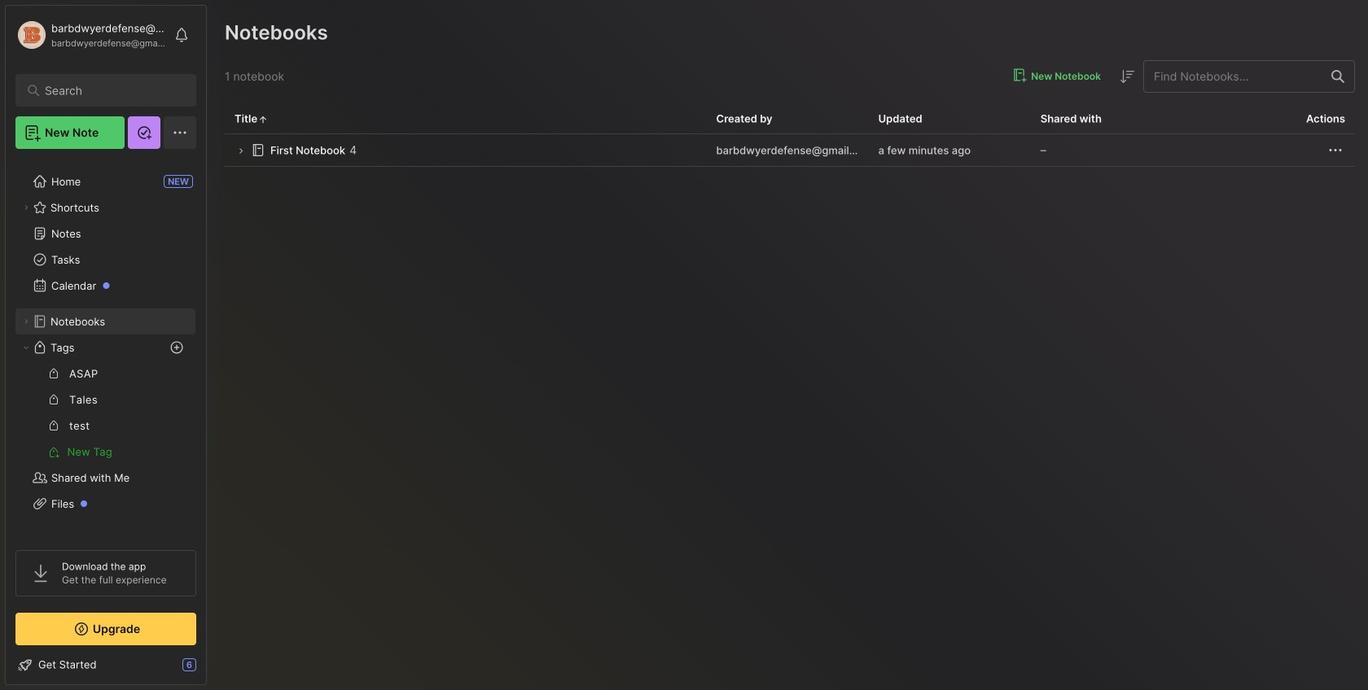 Task type: vqa. For each thing, say whether or not it's contained in the screenshot.
Google Drive
no



Task type: describe. For each thing, give the bounding box(es) containing it.
arrow image
[[235, 145, 247, 157]]

Find Notebooks… text field
[[1145, 63, 1322, 90]]

none search field inside main element
[[45, 81, 175, 100]]

main element
[[0, 0, 212, 691]]

sort options image
[[1118, 67, 1137, 86]]

Sort field
[[1118, 67, 1137, 86]]

more actions image
[[1326, 141, 1346, 160]]



Task type: locate. For each thing, give the bounding box(es) containing it.
group inside tree
[[15, 361, 196, 465]]

tree inside main element
[[6, 159, 206, 553]]

More actions field
[[1326, 141, 1346, 160]]

tree
[[6, 159, 206, 553]]

Help and Learning task checklist field
[[6, 653, 206, 679]]

None search field
[[45, 81, 175, 100]]

row
[[225, 134, 1356, 167]]

expand tags image
[[21, 343, 31, 353]]

Search text field
[[45, 83, 175, 99]]

click to collapse image
[[206, 661, 218, 680]]

expand notebooks image
[[21, 317, 31, 327]]

Account field
[[15, 19, 166, 51]]

group
[[15, 361, 196, 465]]



